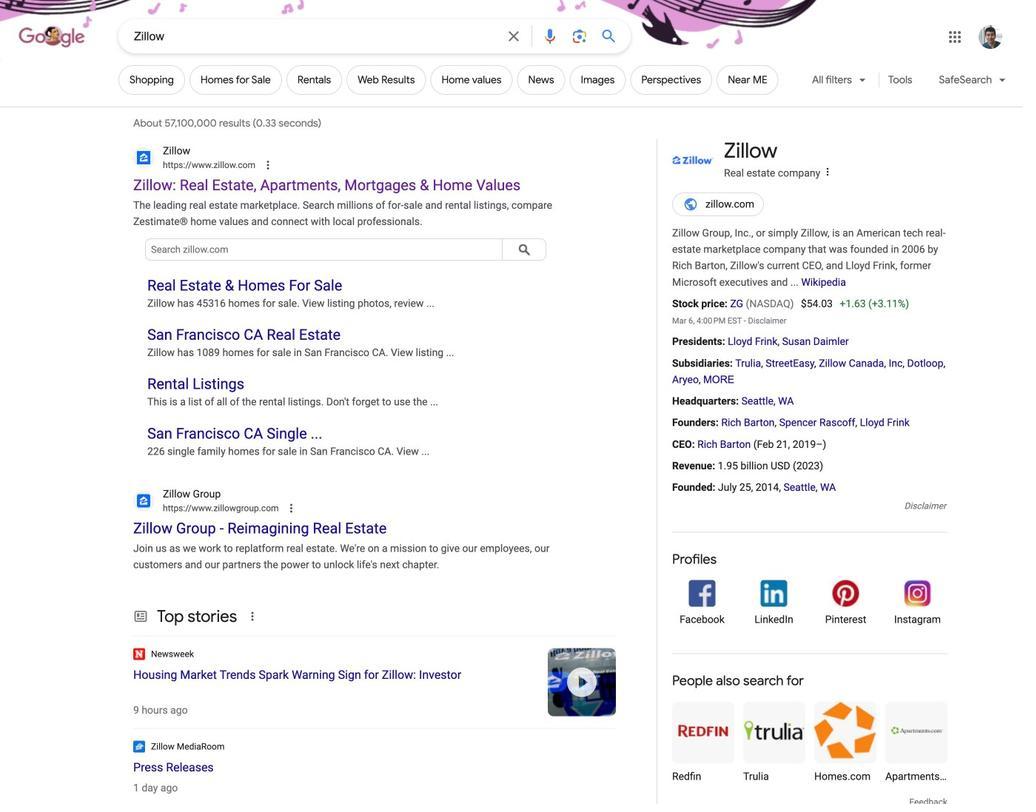 Task type: locate. For each thing, give the bounding box(es) containing it.
more options image
[[821, 164, 836, 179], [823, 166, 834, 178]]

search by image image
[[571, 27, 589, 45]]

search icon image
[[513, 238, 536, 261]]

about this result image
[[261, 157, 291, 173], [285, 501, 315, 517]]

0 vertical spatial about this result image
[[261, 157, 291, 173]]

1 vertical spatial about this result image
[[285, 501, 315, 517]]

heading
[[725, 139, 778, 163], [673, 551, 948, 569], [133, 666, 536, 684], [673, 672, 948, 690], [133, 759, 616, 777]]

None text field
[[163, 502, 279, 515]]

lola beltrán's 92nd birthday image
[[18, 25, 86, 50]]

None text field
[[163, 159, 256, 172]]

None search field
[[0, 19, 631, 53]]

thumbnail image for zillow image
[[673, 156, 714, 164]]

Search text field
[[134, 28, 496, 47]]



Task type: vqa. For each thing, say whether or not it's contained in the screenshot.
bottom About this result image
yes



Task type: describe. For each thing, give the bounding box(es) containing it.
search by voice image
[[542, 27, 559, 45]]

Search zillow.com text field
[[145, 238, 503, 261]]



